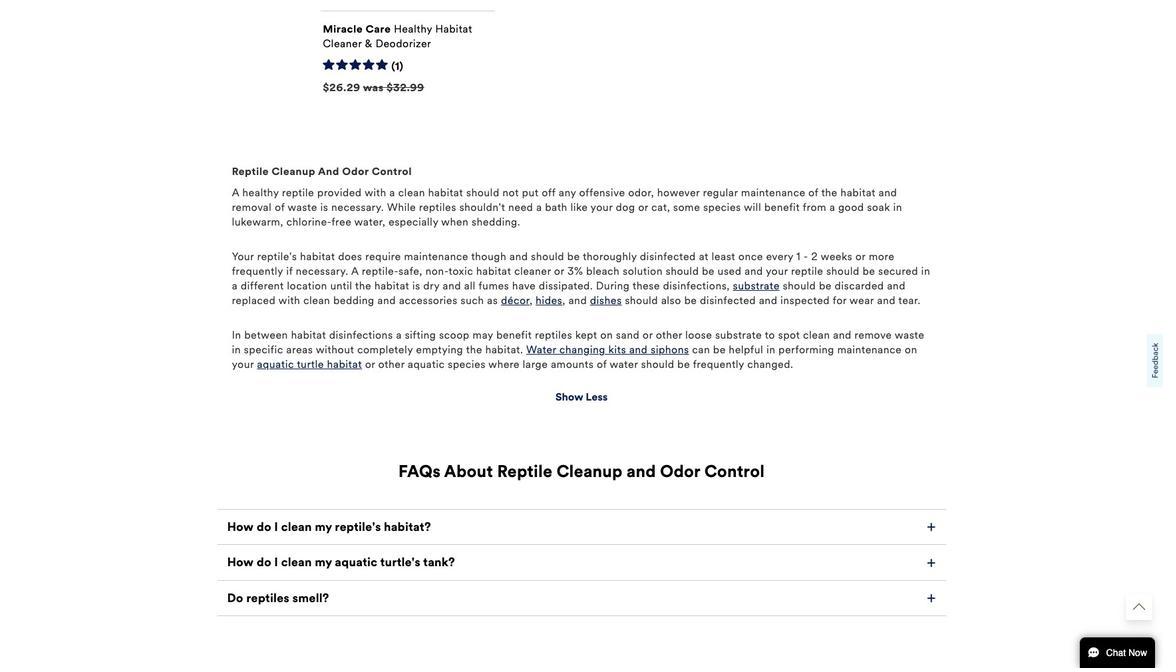 Task type: vqa. For each thing, say whether or not it's contained in the screenshot.
ATTRIBUTES/ SPECIFICATIONS
no



Task type: locate. For each thing, give the bounding box(es) containing it.
substrate
[[733, 279, 780, 292], [715, 329, 762, 341]]

more
[[869, 250, 895, 263]]

2 do from the top
[[257, 555, 271, 570]]

0 vertical spatial do
[[257, 520, 271, 534]]

disinfected up solution
[[640, 250, 696, 263]]

reptile's up if
[[257, 250, 297, 263]]

with down location on the left of the page
[[279, 294, 300, 307]]

on up water changing kits and siphons link
[[601, 329, 613, 341]]

in up changed.
[[767, 343, 776, 356]]

control
[[372, 165, 412, 178], [705, 461, 765, 482]]

0 horizontal spatial aquatic
[[257, 358, 294, 371]]

is left 'dry'
[[413, 279, 420, 292]]

off
[[542, 186, 556, 199]]

habitat.
[[485, 343, 523, 356]]

0 horizontal spatial disinfected
[[640, 250, 696, 263]]

with up water,
[[365, 186, 387, 199]]

0 vertical spatial control
[[372, 165, 412, 178]]

a inside in between habitat disinfections a sifting scoop may benefit reptiles kept on sand or other loose substrate to spot clean and remove waste in specific areas without completely emptying the habitat.
[[396, 329, 402, 341]]

0 vertical spatial how
[[227, 520, 254, 534]]

have
[[512, 279, 536, 292]]

water,
[[354, 216, 386, 228]]

your down offensive
[[591, 201, 613, 214]]

how do i clean my aquatic turtle's tank? link
[[227, 545, 936, 580]]

areas
[[286, 343, 313, 356]]

necessary. up water,
[[331, 201, 384, 214]]

clean down location on the left of the page
[[303, 294, 330, 307]]

0 horizontal spatial of
[[275, 201, 285, 214]]

necessary. up location on the left of the page
[[296, 265, 349, 277]]

in down in
[[232, 343, 241, 356]]

cleanup up healthy
[[272, 165, 316, 178]]

weeks
[[821, 250, 853, 263]]

2 my from the top
[[315, 555, 332, 570]]

maintenance inside can be helpful in performing maintenance on your
[[838, 343, 902, 356]]

of down the water changing kits and siphons
[[597, 358, 607, 371]]

in right secured in the top of the page
[[922, 265, 931, 277]]

cleanup
[[272, 165, 316, 178], [557, 461, 623, 482]]

1 vertical spatial reptile
[[791, 265, 824, 277]]

care
[[366, 23, 391, 35]]

show less
[[556, 391, 608, 403]]

0 horizontal spatial with
[[279, 294, 300, 307]]

habitat up location on the left of the page
[[300, 250, 335, 263]]

once
[[739, 250, 763, 263]]

maintenance inside a healthy reptile provided with a clean habitat should not put off any offensive odor, however regular maintenance of the habitat and removal of waste is necessary. while reptiles shouldn't need a bath like your dog or cat, some species will benefit from a good soak in lukewarm, chlorine-free water, especially when shedding.
[[741, 186, 806, 199]]

can
[[692, 343, 710, 356]]

a inside your reptile's habitat does require maintenance though and should be thoroughly disinfected at least once every 1 - 2 weeks or more frequently if necessary. a reptile-safe, non-toxic habitat cleaner or 3% bleach solution should be used and your reptile should be secured in a different location until the habitat is dry and all fumes have dissipated. during these disinfections,
[[351, 265, 359, 277]]

shedding.
[[472, 216, 520, 228]]

substrate up helpful
[[715, 329, 762, 341]]

about
[[444, 461, 493, 482]]

1 vertical spatial do
[[257, 555, 271, 570]]

2 vertical spatial maintenance
[[838, 343, 902, 356]]

should inside should be discarded and replaced with clean bedding and accessories such as
[[783, 279, 816, 292]]

bleach
[[586, 265, 620, 277]]

disinfections
[[329, 329, 393, 341]]

bedding
[[333, 294, 375, 307]]

or inside in between habitat disinfections a sifting scoop may benefit reptiles kept on sand or other loose substrate to spot clean and remove waste in specific areas without completely emptying the habitat.
[[643, 329, 653, 341]]

other up siphons
[[656, 329, 682, 341]]

of down healthy
[[275, 201, 285, 214]]

0 vertical spatial of
[[809, 186, 819, 199]]

a up replaced on the top of page
[[232, 279, 238, 292]]

habitat up "good"
[[841, 186, 876, 199]]

2 horizontal spatial the
[[822, 186, 838, 199]]

2 horizontal spatial reptiles
[[535, 329, 572, 341]]

reptile right about
[[497, 461, 553, 482]]

a up removal
[[232, 186, 239, 199]]

1 vertical spatial necessary.
[[296, 265, 349, 277]]

reptile up "chlorine-" on the top
[[282, 186, 314, 199]]

0 horizontal spatial species
[[448, 358, 486, 371]]

reptiles up 'water'
[[535, 329, 572, 341]]

1 i from the top
[[274, 520, 278, 534]]

maintenance inside your reptile's habitat does require maintenance though and should be thoroughly disinfected at least once every 1 - 2 weeks or more frequently if necessary. a reptile-safe, non-toxic habitat cleaner or 3% bleach solution should be used and your reptile should be secured in a different location until the habitat is dry and all fumes have dissipated. during these disinfections,
[[404, 250, 468, 263]]

0 vertical spatial reptile's
[[257, 250, 297, 263]]

0 horizontal spatial waste
[[288, 201, 317, 214]]

be up inspected
[[819, 279, 832, 292]]

0 vertical spatial species
[[703, 201, 741, 214]]

reptile's
[[257, 250, 297, 263], [335, 520, 381, 534]]

be up 3%
[[567, 250, 580, 263]]

2 vertical spatial reptiles
[[246, 591, 290, 606]]

1 vertical spatial i
[[274, 555, 278, 570]]

my
[[315, 520, 332, 534], [315, 555, 332, 570]]

used
[[718, 265, 742, 277]]

a down does
[[351, 265, 359, 277]]

at
[[699, 250, 709, 263]]

1 vertical spatial disinfected
[[700, 294, 756, 307]]

when
[[441, 216, 469, 228]]

0 vertical spatial reptile
[[232, 165, 269, 178]]

0 vertical spatial on
[[601, 329, 613, 341]]

your down 'specific'
[[232, 358, 254, 371]]

1 horizontal spatial reptile
[[791, 265, 824, 277]]

maintenance up non-
[[404, 250, 468, 263]]

0 vertical spatial reptile
[[282, 186, 314, 199]]

0 horizontal spatial other
[[378, 358, 405, 371]]

0 vertical spatial with
[[365, 186, 387, 199]]

or
[[638, 201, 649, 214], [856, 250, 866, 263], [554, 265, 565, 277], [643, 329, 653, 341], [365, 358, 375, 371]]

décor
[[501, 294, 530, 307]]

frequently down "can"
[[693, 358, 744, 371]]

2 horizontal spatial of
[[809, 186, 819, 199]]

disinfected down the used
[[700, 294, 756, 307]]

1 do from the top
[[257, 520, 271, 534]]

0 horizontal spatial benefit
[[496, 329, 532, 341]]

reptiles right do
[[246, 591, 290, 606]]

substrate down once
[[733, 279, 780, 292]]

every
[[766, 250, 794, 263]]

0 vertical spatial maintenance
[[741, 186, 806, 199]]

bath
[[545, 201, 568, 214]]

dry
[[424, 279, 440, 292]]

other down completely
[[378, 358, 405, 371]]

turtle
[[297, 358, 324, 371]]

1 horizontal spatial waste
[[895, 329, 925, 341]]

2 horizontal spatial your
[[766, 265, 788, 277]]

1 horizontal spatial the
[[466, 343, 482, 356]]

aquatic for how do i clean my aquatic turtle's tank?
[[335, 555, 378, 570]]

be inside can be helpful in performing maintenance on your
[[713, 343, 726, 356]]

should up inspected
[[783, 279, 816, 292]]

2 how from the top
[[227, 555, 254, 570]]

0 horizontal spatial frequently
[[232, 265, 283, 277]]

1 horizontal spatial cleanup
[[557, 461, 623, 482]]

1 vertical spatial is
[[413, 279, 420, 292]]

1 vertical spatial reptile
[[497, 461, 553, 482]]

1 vertical spatial odor
[[660, 461, 701, 482]]

where
[[489, 358, 520, 371]]

a down put
[[536, 201, 542, 214]]

aquatic down the emptying
[[408, 358, 445, 371]]

in inside can be helpful in performing maintenance on your
[[767, 343, 776, 356]]

benefit up habitat.
[[496, 329, 532, 341]]

necessary. inside your reptile's habitat does require maintenance though and should be thoroughly disinfected at least once every 1 - 2 weeks or more frequently if necessary. a reptile-safe, non-toxic habitat cleaner or 3% bleach solution should be used and your reptile should be secured in a different location until the habitat is dry and all fumes have dissipated. during these disinfections,
[[296, 265, 349, 277]]

put
[[522, 186, 539, 199]]

my up the how do i clean my aquatic turtle's tank?
[[315, 520, 332, 534]]

habitat
[[428, 186, 463, 199], [841, 186, 876, 199], [300, 250, 335, 263], [476, 265, 511, 277], [374, 279, 409, 292], [291, 329, 326, 341], [327, 358, 362, 371]]

2 horizontal spatial aquatic
[[408, 358, 445, 371]]

should up cleaner
[[531, 250, 564, 263]]

a
[[390, 186, 395, 199], [536, 201, 542, 214], [830, 201, 836, 214], [232, 279, 238, 292], [396, 329, 402, 341]]

or left 3%
[[554, 265, 565, 277]]

1 how from the top
[[227, 520, 254, 534]]

other inside in between habitat disinfections a sifting scoop may benefit reptiles kept on sand or other loose substrate to spot clean and remove waste in specific areas without completely emptying the habitat.
[[656, 329, 682, 341]]

0 vertical spatial the
[[822, 186, 838, 199]]

1 vertical spatial reptile's
[[335, 520, 381, 534]]

during
[[596, 279, 630, 292]]

clean up performing on the bottom right of the page
[[803, 329, 830, 341]]

on down tear.
[[905, 343, 918, 356]]

or down completely
[[365, 358, 375, 371]]

or right "sand"
[[643, 329, 653, 341]]

1 vertical spatial with
[[279, 294, 300, 307]]

0 vertical spatial waste
[[288, 201, 317, 214]]

substrate inside in between habitat disinfections a sifting scoop may benefit reptiles kept on sand or other loose substrate to spot clean and remove waste in specific areas without completely emptying the habitat.
[[715, 329, 762, 341]]

maintenance for can be helpful in performing maintenance on your
[[838, 343, 902, 356]]

0 vertical spatial my
[[315, 520, 332, 534]]

wear
[[850, 294, 874, 307]]

species down regular
[[703, 201, 741, 214]]

or inside a healthy reptile provided with a clean habitat should not put off any offensive odor, however regular maintenance of the habitat and removal of waste is necessary. while reptiles shouldn't need a bath like your dog or cat, some species will benefit from a good soak in lukewarm, chlorine-free water, especially when shedding.
[[638, 201, 649, 214]]

1 horizontal spatial reptiles
[[419, 201, 456, 214]]

should down "weeks"
[[827, 265, 860, 277]]

0 vertical spatial frequently
[[232, 265, 283, 277]]

in
[[232, 329, 241, 341]]

0 horizontal spatial odor
[[342, 165, 369, 178]]

0 vertical spatial reptiles
[[419, 201, 456, 214]]

sand
[[616, 329, 640, 341]]

is
[[320, 201, 328, 214], [413, 279, 420, 292]]

or down odor,
[[638, 201, 649, 214]]

in right soak
[[893, 201, 903, 214]]

healthy
[[242, 186, 279, 199]]

2 vertical spatial the
[[466, 343, 482, 356]]

require
[[365, 250, 401, 263]]

1 horizontal spatial your
[[591, 201, 613, 214]]

do inside 'how do i clean my reptile's habitat?' link
[[257, 520, 271, 534]]

2 i from the top
[[274, 555, 278, 570]]

odor
[[342, 165, 369, 178], [660, 461, 701, 482]]

as
[[487, 294, 498, 307]]

,
[[530, 294, 533, 307], [563, 294, 566, 307]]

be down disinfections,
[[685, 294, 697, 307]]

1 vertical spatial waste
[[895, 329, 925, 341]]

the inside in between habitat disinfections a sifting scoop may benefit reptiles kept on sand or other loose substrate to spot clean and remove waste in specific areas without completely emptying the habitat.
[[466, 343, 482, 356]]

replaced
[[232, 294, 276, 307]]

1 my from the top
[[315, 520, 332, 534]]

i inside how do i clean my aquatic turtle's tank? link
[[274, 555, 278, 570]]

frequently up different
[[232, 265, 283, 277]]

specific
[[244, 343, 283, 356]]

1 vertical spatial other
[[378, 358, 405, 371]]

disinfected
[[640, 250, 696, 263], [700, 294, 756, 307]]

0 vertical spatial i
[[274, 520, 278, 534]]

reptile's inside your reptile's habitat does require maintenance though and should be thoroughly disinfected at least once every 1 - 2 weeks or more frequently if necessary. a reptile-safe, non-toxic habitat cleaner or 3% bleach solution should be used and your reptile should be secured in a different location until the habitat is dry and all fumes have dissipated. during these disinfections,
[[257, 250, 297, 263]]

1 horizontal spatial benefit
[[765, 201, 800, 214]]

such
[[461, 294, 484, 307]]

should down these
[[625, 294, 658, 307]]

any
[[559, 186, 576, 199]]

habitat inside in between habitat disinfections a sifting scoop may benefit reptiles kept on sand or other loose substrate to spot clean and remove waste in specific areas without completely emptying the habitat.
[[291, 329, 326, 341]]

do
[[227, 591, 243, 606]]

reptile-
[[362, 265, 399, 277]]

benefit inside in between habitat disinfections a sifting scoop may benefit reptiles kept on sand or other loose substrate to spot clean and remove waste in specific areas without completely emptying the habitat.
[[496, 329, 532, 341]]

0 horizontal spatial reptile's
[[257, 250, 297, 263]]

1 vertical spatial maintenance
[[404, 250, 468, 263]]

1 horizontal spatial other
[[656, 329, 682, 341]]

1 horizontal spatial reptile's
[[335, 520, 381, 534]]

location
[[287, 279, 327, 292]]

i for how do i clean my reptile's habitat?
[[274, 520, 278, 534]]

my down how do i clean my reptile's habitat?
[[315, 555, 332, 570]]

0 vertical spatial cleanup
[[272, 165, 316, 178]]

the inside your reptile's habitat does require maintenance though and should be thoroughly disinfected at least once every 1 - 2 weeks or more frequently if necessary. a reptile-safe, non-toxic habitat cleaner or 3% bleach solution should be used and your reptile should be secured in a different location until the habitat is dry and all fumes have dissipated. during these disinfections,
[[355, 279, 371, 292]]

a right 'from'
[[830, 201, 836, 214]]

reptile down -
[[791, 265, 824, 277]]

good
[[839, 201, 864, 214]]

0 vertical spatial disinfected
[[640, 250, 696, 263]]

water changing kits and siphons link
[[526, 343, 689, 356]]

a
[[232, 186, 239, 199], [351, 265, 359, 277]]

1 horizontal spatial is
[[413, 279, 420, 292]]

0 horizontal spatial reptile
[[232, 165, 269, 178]]

reptile
[[282, 186, 314, 199], [791, 265, 824, 277]]

benefit right will
[[765, 201, 800, 214]]

aquatic down 'specific'
[[257, 358, 294, 371]]

your down every
[[766, 265, 788, 277]]

species down the emptying
[[448, 358, 486, 371]]

1 vertical spatial species
[[448, 358, 486, 371]]

1 vertical spatial of
[[275, 201, 285, 214]]

1 vertical spatial my
[[315, 555, 332, 570]]

reptile cleanup and odor control
[[232, 165, 412, 178]]

0 horizontal spatial is
[[320, 201, 328, 214]]

, down dissipated.
[[563, 294, 566, 307]]

waste down tear.
[[895, 329, 925, 341]]

habitat up when in the left of the page
[[428, 186, 463, 199]]

clean
[[398, 186, 425, 199], [303, 294, 330, 307], [803, 329, 830, 341], [281, 520, 312, 534], [281, 555, 312, 570]]

benefit
[[765, 201, 800, 214], [496, 329, 532, 341]]

however
[[657, 186, 700, 199]]

in inside a healthy reptile provided with a clean habitat should not put off any offensive odor, however regular maintenance of the habitat and removal of waste is necessary. while reptiles shouldn't need a bath like your dog or cat, some species will benefit from a good soak in lukewarm, chlorine-free water, especially when shedding.
[[893, 201, 903, 214]]

1 vertical spatial control
[[705, 461, 765, 482]]

i inside 'how do i clean my reptile's habitat?' link
[[274, 520, 278, 534]]

2 vertical spatial your
[[232, 358, 254, 371]]

dishes link
[[590, 294, 622, 307]]

habitat up 'areas' on the left
[[291, 329, 326, 341]]

of
[[809, 186, 819, 199], [275, 201, 285, 214], [597, 358, 607, 371]]

should up 'shouldn't'
[[466, 186, 500, 199]]

1 horizontal spatial a
[[351, 265, 359, 277]]

0 horizontal spatial the
[[355, 279, 371, 292]]

0 vertical spatial a
[[232, 186, 239, 199]]

clean up while
[[398, 186, 425, 199]]

different
[[241, 279, 284, 292]]

0 horizontal spatial reptiles
[[246, 591, 290, 606]]

cleanup up 'how do i clean my reptile's habitat?' link at bottom
[[557, 461, 623, 482]]

0 horizontal spatial maintenance
[[404, 250, 468, 263]]

aquatic left turtle's
[[335, 555, 378, 570]]

reptiles up when in the left of the page
[[419, 201, 456, 214]]

be right "can"
[[713, 343, 726, 356]]

and
[[318, 165, 339, 178], [879, 186, 897, 199], [510, 250, 528, 263], [745, 265, 763, 277], [443, 279, 461, 292], [887, 279, 906, 292], [378, 294, 396, 307], [569, 294, 587, 307], [759, 294, 778, 307], [877, 294, 896, 307], [833, 329, 852, 341], [629, 343, 648, 356], [627, 461, 656, 482]]

other
[[656, 329, 682, 341], [378, 358, 405, 371]]

&
[[365, 37, 373, 50]]

reptile up healthy
[[232, 165, 269, 178]]

2 vertical spatial of
[[597, 358, 607, 371]]

waste
[[288, 201, 317, 214], [895, 329, 925, 341]]

1 horizontal spatial maintenance
[[741, 186, 806, 199]]

1 horizontal spatial ,
[[563, 294, 566, 307]]

maintenance up will
[[741, 186, 806, 199]]

, down have
[[530, 294, 533, 307]]

0 vertical spatial necessary.
[[331, 201, 384, 214]]

1 vertical spatial substrate
[[715, 329, 762, 341]]

regular
[[703, 186, 738, 199]]

how do i clean my reptile's habitat? link
[[227, 510, 936, 545]]

and inside a healthy reptile provided with a clean habitat should not put off any offensive odor, however regular maintenance of the habitat and removal of waste is necessary. while reptiles shouldn't need a bath like your dog or cat, some species will benefit from a good soak in lukewarm, chlorine-free water, especially when shedding.
[[879, 186, 897, 199]]

free
[[332, 216, 352, 228]]

2
[[812, 250, 818, 263]]

habitat down without on the bottom
[[327, 358, 362, 371]]

maintenance down remove
[[838, 343, 902, 356]]

of up 'from'
[[809, 186, 819, 199]]

benefit inside a healthy reptile provided with a clean habitat should not put off any offensive odor, however regular maintenance of the habitat and removal of waste is necessary. while reptiles shouldn't need a bath like your dog or cat, some species will benefit from a good soak in lukewarm, chlorine-free water, especially when shedding.
[[765, 201, 800, 214]]

1 vertical spatial a
[[351, 265, 359, 277]]

clean inside a healthy reptile provided with a clean habitat should not put off any offensive odor, however regular maintenance of the habitat and removal of waste is necessary. while reptiles shouldn't need a bath like your dog or cat, some species will benefit from a good soak in lukewarm, chlorine-free water, especially when shedding.
[[398, 186, 425, 199]]

like
[[571, 201, 588, 214]]

1 horizontal spatial species
[[703, 201, 741, 214]]

your inside can be helpful in performing maintenance on your
[[232, 358, 254, 371]]

the up bedding
[[355, 279, 371, 292]]

0 horizontal spatial ,
[[530, 294, 533, 307]]

1 vertical spatial on
[[905, 343, 918, 356]]

1 horizontal spatial control
[[705, 461, 765, 482]]

show less button
[[556, 391, 608, 403]]

the down may
[[466, 343, 482, 356]]

1 vertical spatial how
[[227, 555, 254, 570]]

do inside how do i clean my aquatic turtle's tank? link
[[257, 555, 271, 570]]

waste up "chlorine-" on the top
[[288, 201, 317, 214]]

frequently
[[232, 265, 283, 277], [693, 358, 744, 371]]

the up 'from'
[[822, 186, 838, 199]]

a up completely
[[396, 329, 402, 341]]

to
[[765, 329, 775, 341]]

soak
[[867, 201, 890, 214]]

reptile's up the how do i clean my aquatic turtle's tank?
[[335, 520, 381, 534]]

0 vertical spatial other
[[656, 329, 682, 341]]

1 vertical spatial reptiles
[[535, 329, 572, 341]]

1 horizontal spatial on
[[905, 343, 918, 356]]

be up discarded
[[863, 265, 876, 277]]

0 vertical spatial benefit
[[765, 201, 800, 214]]

is down provided
[[320, 201, 328, 214]]

2 horizontal spatial maintenance
[[838, 343, 902, 356]]

substrate link
[[733, 279, 780, 292]]

1 vertical spatial frequently
[[693, 358, 744, 371]]

0 horizontal spatial on
[[601, 329, 613, 341]]

less
[[586, 391, 608, 403]]



Task type: describe. For each thing, give the bounding box(es) containing it.
1 horizontal spatial frequently
[[693, 358, 744, 371]]

waste inside in between habitat disinfections a sifting scoop may benefit reptiles kept on sand or other loose substrate to spot clean and remove waste in specific areas without completely emptying the habitat.
[[895, 329, 925, 341]]

removal
[[232, 201, 272, 214]]

my for reptile's
[[315, 520, 332, 534]]

0 vertical spatial odor
[[342, 165, 369, 178]]

a inside a healthy reptile provided with a clean habitat should not put off any offensive odor, however regular maintenance of the habitat and removal of waste is necessary. while reptiles shouldn't need a bath like your dog or cat, some species will benefit from a good soak in lukewarm, chlorine-free water, especially when shedding.
[[232, 186, 239, 199]]

kits
[[609, 343, 626, 356]]

hides link
[[536, 294, 563, 307]]

do for how do i clean my aquatic turtle's tank?
[[257, 555, 271, 570]]

can be helpful in performing maintenance on your
[[232, 343, 918, 371]]

and inside in between habitat disinfections a sifting scoop may benefit reptiles kept on sand or other loose substrate to spot clean and remove waste in specific areas without completely emptying the habitat.
[[833, 329, 852, 341]]

was
[[363, 81, 384, 94]]

a up while
[[390, 186, 395, 199]]

$26.29
[[323, 81, 361, 94]]

until
[[330, 279, 352, 292]]

hides
[[536, 294, 563, 307]]

should inside a healthy reptile provided with a clean habitat should not put off any offensive odor, however regular maintenance of the habitat and removal of waste is necessary. while reptiles shouldn't need a bath like your dog or cat, some species will benefit from a good soak in lukewarm, chlorine-free water, especially when shedding.
[[466, 186, 500, 199]]

does
[[338, 250, 362, 263]]

if
[[286, 265, 293, 277]]

should down siphons
[[641, 358, 675, 371]]

tear.
[[899, 294, 921, 307]]

water
[[610, 358, 638, 371]]

for
[[833, 294, 847, 307]]

performing
[[779, 343, 835, 356]]

should up disinfections,
[[666, 265, 699, 277]]

accessories
[[399, 294, 458, 307]]

need
[[508, 201, 533, 214]]

or left more
[[856, 250, 866, 263]]

1 review element
[[391, 60, 404, 74]]

waste inside a healthy reptile provided with a clean habitat should not put off any offensive odor, however regular maintenance of the habitat and removal of waste is necessary. while reptiles shouldn't need a bath like your dog or cat, some species will benefit from a good soak in lukewarm, chlorine-free water, especially when shedding.
[[288, 201, 317, 214]]

toxic
[[449, 265, 473, 277]]

your inside a healthy reptile provided with a clean habitat should not put off any offensive odor, however regular maintenance of the habitat and removal of waste is necessary. while reptiles shouldn't need a bath like your dog or cat, some species will benefit from a good soak in lukewarm, chlorine-free water, especially when shedding.
[[591, 201, 613, 214]]

large
[[523, 358, 548, 371]]

scroll to top image
[[1133, 601, 1145, 613]]

miracle
[[323, 23, 363, 35]]

1 , from the left
[[530, 294, 533, 307]]

siphons
[[651, 343, 689, 356]]

disinfections,
[[663, 279, 730, 292]]

on inside can be helpful in performing maintenance on your
[[905, 343, 918, 356]]

species inside a healthy reptile provided with a clean habitat should not put off any offensive odor, however regular maintenance of the habitat and removal of waste is necessary. while reptiles shouldn't need a bath like your dog or cat, some species will benefit from a good soak in lukewarm, chlorine-free water, especially when shedding.
[[703, 201, 741, 214]]

emptying
[[416, 343, 463, 356]]

0 vertical spatial substrate
[[733, 279, 780, 292]]

thoroughly
[[583, 250, 637, 263]]

your reptile's habitat does require maintenance though and should be thoroughly disinfected at least once every 1 - 2 weeks or more frequently if necessary. a reptile-safe, non-toxic habitat cleaner or 3% bleach solution should be used and your reptile should be secured in a different location until the habitat is dry and all fumes have dissipated. during these disinfections,
[[232, 250, 931, 292]]

my for aquatic
[[315, 555, 332, 570]]

will
[[744, 201, 762, 214]]

$32.99
[[387, 81, 424, 94]]

your
[[232, 250, 254, 263]]

reptile's inside 'how do i clean my reptile's habitat?' link
[[335, 520, 381, 534]]

reptile inside a healthy reptile provided with a clean habitat should not put off any offensive odor, however regular maintenance of the habitat and removal of waste is necessary. while reptiles shouldn't need a bath like your dog or cat, some species will benefit from a good soak in lukewarm, chlorine-free water, especially when shedding.
[[282, 186, 314, 199]]

in inside in between habitat disinfections a sifting scoop may benefit reptiles kept on sand or other loose substrate to spot clean and remove waste in specific areas without completely emptying the habitat.
[[232, 343, 241, 356]]

a inside your reptile's habitat does require maintenance though and should be thoroughly disinfected at least once every 1 - 2 weeks or more frequently if necessary. a reptile-safe, non-toxic habitat cleaner or 3% bleach solution should be used and your reptile should be secured in a different location until the habitat is dry and all fumes have dissipated. during these disinfections,
[[232, 279, 238, 292]]

clean up the how do i clean my aquatic turtle's tank?
[[281, 520, 312, 534]]

completely
[[357, 343, 413, 356]]

not
[[503, 186, 519, 199]]

least
[[712, 250, 736, 263]]

(1)
[[391, 60, 404, 73]]

décor , hides , and dishes should also be disinfected and inspected for wear and tear.
[[501, 294, 921, 307]]

reptile inside your reptile's habitat does require maintenance though and should be thoroughly disinfected at least once every 1 - 2 weeks or more frequently if necessary. a reptile-safe, non-toxic habitat cleaner or 3% bleach solution should be used and your reptile should be secured in a different location until the habitat is dry and all fumes have dissipated. during these disinfections,
[[791, 265, 824, 277]]

disinfected inside your reptile's habitat does require maintenance though and should be thoroughly disinfected at least once every 1 - 2 weeks or more frequently if necessary. a reptile-safe, non-toxic habitat cleaner or 3% bleach solution should be used and your reptile should be secured in a different location until the habitat is dry and all fumes have dissipated. during these disinfections,
[[640, 250, 696, 263]]

reptiles inside a healthy reptile provided with a clean habitat should not put off any offensive odor, however regular maintenance of the habitat and removal of waste is necessary. while reptiles shouldn't need a bath like your dog or cat, some species will benefit from a good soak in lukewarm, chlorine-free water, especially when shedding.
[[419, 201, 456, 214]]

in inside your reptile's habitat does require maintenance though and should be thoroughly disinfected at least once every 1 - 2 weeks or more frequently if necessary. a reptile-safe, non-toxic habitat cleaner or 3% bleach solution should be used and your reptile should be secured in a different location until the habitat is dry and all fumes have dissipated. during these disinfections,
[[922, 265, 931, 277]]

may
[[473, 329, 493, 341]]

cleaner
[[323, 37, 362, 50]]

solution
[[623, 265, 663, 277]]

maintenance for your reptile's habitat does require maintenance though and should be thoroughly disinfected at least once every 1 - 2 weeks or more frequently if necessary. a reptile-safe, non-toxic habitat cleaner or 3% bleach solution should be used and your reptile should be secured in a different location until the habitat is dry and all fumes have dissipated. during these disinfections,
[[404, 250, 468, 263]]

is inside a healthy reptile provided with a clean habitat should not put off any offensive odor, however regular maintenance of the habitat and removal of waste is necessary. while reptiles shouldn't need a bath like your dog or cat, some species will benefit from a good soak in lukewarm, chlorine-free water, especially when shedding.
[[320, 201, 328, 214]]

helpful
[[729, 343, 764, 356]]

be down siphons
[[678, 358, 690, 371]]

kept
[[576, 329, 598, 341]]

clean inside should be discarded and replaced with clean bedding and accessories such as
[[303, 294, 330, 307]]

with inside a healthy reptile provided with a clean habitat should not put off any offensive odor, however regular maintenance of the habitat and removal of waste is necessary. while reptiles shouldn't need a bath like your dog or cat, some species will benefit from a good soak in lukewarm, chlorine-free water, especially when shedding.
[[365, 186, 387, 199]]

spot
[[778, 329, 800, 341]]

on inside in between habitat disinfections a sifting scoop may benefit reptiles kept on sand or other loose substrate to spot clean and remove waste in specific areas without completely emptying the habitat.
[[601, 329, 613, 341]]

reptiles inside in between habitat disinfections a sifting scoop may benefit reptiles kept on sand or other loose substrate to spot clean and remove waste in specific areas without completely emptying the habitat.
[[535, 329, 572, 341]]

3%
[[568, 265, 583, 277]]

0 horizontal spatial control
[[372, 165, 412, 178]]

frequently inside your reptile's habitat does require maintenance though and should be thoroughly disinfected at least once every 1 - 2 weeks or more frequently if necessary. a reptile-safe, non-toxic habitat cleaner or 3% bleach solution should be used and your reptile should be secured in a different location until the habitat is dry and all fumes have dissipated. during these disinfections,
[[232, 265, 283, 277]]

aquatic for aquatic turtle habitat or other aquatic species where large amounts of water should be frequently changed.
[[408, 358, 445, 371]]

water
[[526, 343, 557, 356]]

habitat?
[[384, 520, 431, 534]]

dog
[[616, 201, 635, 214]]

how do i clean my aquatic turtle's tank?
[[227, 555, 455, 570]]

water changing kits and siphons
[[526, 343, 689, 356]]

show
[[556, 391, 583, 403]]

inspected
[[781, 294, 830, 307]]

1 vertical spatial cleanup
[[557, 461, 623, 482]]

changed.
[[748, 358, 794, 371]]

in between habitat disinfections a sifting scoop may benefit reptiles kept on sand or other loose substrate to spot clean and remove waste in specific areas without completely emptying the habitat.
[[232, 329, 925, 356]]

1 horizontal spatial disinfected
[[700, 294, 756, 307]]

do for how do i clean my reptile's habitat?
[[257, 520, 271, 534]]

how for how do i clean my aquatic turtle's tank?
[[227, 555, 254, 570]]

is inside your reptile's habitat does require maintenance though and should be thoroughly disinfected at least once every 1 - 2 weeks or more frequently if necessary. a reptile-safe, non-toxic habitat cleaner or 3% bleach solution should be used and your reptile should be secured in a different location until the habitat is dry and all fumes have dissipated. during these disinfections,
[[413, 279, 420, 292]]

1 horizontal spatial of
[[597, 358, 607, 371]]

non-
[[426, 265, 449, 277]]

the inside a healthy reptile provided with a clean habitat should not put off any offensive odor, however regular maintenance of the habitat and removal of waste is necessary. while reptiles shouldn't need a bath like your dog or cat, some species will benefit from a good soak in lukewarm, chlorine-free water, especially when shedding.
[[822, 186, 838, 199]]

these
[[633, 279, 660, 292]]

be down at
[[702, 265, 715, 277]]

loose
[[686, 329, 712, 341]]

do reptiles smell?
[[227, 591, 329, 606]]

necessary. inside a healthy reptile provided with a clean habitat should not put off any offensive odor, however regular maintenance of the habitat and removal of waste is necessary. while reptiles shouldn't need a bath like your dog or cat, some species will benefit from a good soak in lukewarm, chlorine-free water, especially when shedding.
[[331, 201, 384, 214]]

i for how do i clean my aquatic turtle's tank?
[[274, 555, 278, 570]]

how for how do i clean my reptile's habitat?
[[227, 520, 254, 534]]

1
[[797, 250, 801, 263]]

be inside should be discarded and replaced with clean bedding and accessories such as
[[819, 279, 832, 292]]

lukewarm,
[[232, 216, 283, 228]]

how do i clean my reptile's habitat?
[[227, 520, 431, 534]]

clean inside in between habitat disinfections a sifting scoop may benefit reptiles kept on sand or other loose substrate to spot clean and remove waste in specific areas without completely emptying the habitat.
[[803, 329, 830, 341]]

1 horizontal spatial reptile
[[497, 461, 553, 482]]

clean up smell?
[[281, 555, 312, 570]]

2 , from the left
[[563, 294, 566, 307]]

do reptiles smell? link
[[227, 581, 936, 616]]

1 horizontal spatial odor
[[660, 461, 701, 482]]

a healthy reptile provided with a clean habitat should not put off any offensive odor, however regular maintenance of the habitat and removal of waste is necessary. while reptiles shouldn't need a bath like your dog or cat, some species will benefit from a good soak in lukewarm, chlorine-free water, especially when shedding.
[[232, 186, 903, 228]]

habitat down reptile-
[[374, 279, 409, 292]]

remove
[[855, 329, 892, 341]]

habitat up fumes
[[476, 265, 511, 277]]

miracle care
[[323, 23, 391, 35]]

faqs about reptile cleanup and odor control
[[399, 461, 765, 482]]

with inside should be discarded and replaced with clean bedding and accessories such as
[[279, 294, 300, 307]]

some
[[673, 201, 700, 214]]

cat,
[[652, 201, 670, 214]]

dissipated.
[[539, 279, 593, 292]]

styled arrow button link
[[1126, 594, 1153, 620]]

while
[[387, 201, 416, 214]]

provided
[[317, 186, 362, 199]]

0 horizontal spatial cleanup
[[272, 165, 316, 178]]

secured
[[879, 265, 919, 277]]

offensive
[[579, 186, 625, 199]]

your inside your reptile's habitat does require maintenance though and should be thoroughly disinfected at least once every 1 - 2 weeks or more frequently if necessary. a reptile-safe, non-toxic habitat cleaner or 3% bleach solution should be used and your reptile should be secured in a different location until the habitat is dry and all fumes have dissipated. during these disinfections,
[[766, 265, 788, 277]]



